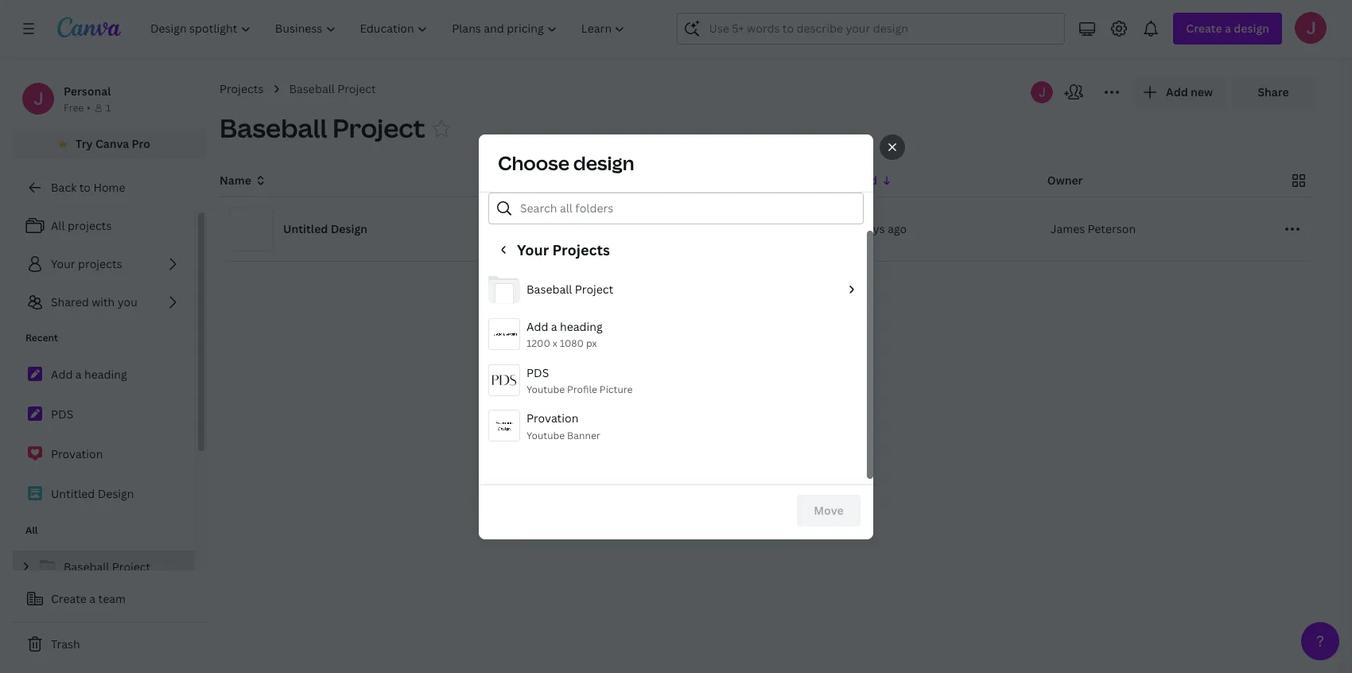 Task type: vqa. For each thing, say whether or not it's contained in the screenshot.
the leftmost Photo
no



Task type: locate. For each thing, give the bounding box(es) containing it.
all for all projects
[[51, 218, 65, 233]]

pds down "1200"
[[527, 364, 549, 380]]

pds for pds
[[51, 407, 73, 422]]

all inside all projects link
[[51, 218, 65, 233]]

1 vertical spatial projects
[[78, 256, 122, 271]]

1200
[[527, 336, 550, 350]]

baseball project link
[[289, 80, 376, 98], [13, 551, 195, 584]]

baseball
[[289, 81, 335, 96], [220, 111, 327, 145], [527, 281, 572, 296], [64, 559, 109, 574]]

0 horizontal spatial design
[[98, 486, 134, 501]]

days
[[860, 221, 885, 236]]

1 vertical spatial all
[[25, 524, 38, 537]]

baseball project inside button
[[527, 281, 614, 296]]

x
[[553, 336, 558, 350]]

0 vertical spatial baseball project link
[[289, 80, 376, 98]]

heading for add a heading
[[84, 367, 127, 382]]

a for add a heading
[[75, 367, 82, 382]]

1 horizontal spatial pds
[[527, 364, 549, 380]]

pds inside the pds youtube profile picture
[[527, 364, 549, 380]]

1 horizontal spatial add
[[527, 319, 549, 334]]

provation for provation
[[51, 446, 103, 462]]

1 vertical spatial projects
[[553, 240, 610, 259]]

baseball project
[[289, 81, 376, 96], [220, 111, 426, 145], [527, 281, 614, 296], [64, 559, 151, 574]]

1080
[[560, 336, 584, 350]]

2 horizontal spatial a
[[551, 319, 558, 334]]

1 youtube from the top
[[527, 382, 565, 396]]

1 horizontal spatial heading
[[560, 319, 603, 334]]

list containing baseball project
[[479, 267, 867, 449]]

add a heading link
[[13, 358, 195, 391]]

0 vertical spatial provation
[[527, 410, 579, 425]]

1 vertical spatial add
[[51, 367, 73, 382]]

all
[[51, 218, 65, 233], [25, 524, 38, 537]]

0 horizontal spatial baseball project link
[[13, 551, 195, 584]]

provation inside the provation youtube banner
[[527, 410, 579, 425]]

1 horizontal spatial all
[[51, 218, 65, 233]]

px
[[586, 336, 597, 350]]

youtube for pds
[[527, 382, 565, 396]]

back
[[51, 180, 77, 195]]

0 vertical spatial baseball project button
[[220, 111, 426, 146]]

1 vertical spatial untitled
[[51, 486, 95, 501]]

0 vertical spatial projects
[[220, 81, 264, 96]]

1 vertical spatial youtube
[[527, 428, 565, 442]]

try canva pro button
[[13, 129, 207, 159]]

add
[[527, 319, 549, 334], [51, 367, 73, 382]]

heading up "1080"
[[560, 319, 603, 334]]

0 vertical spatial all
[[51, 218, 65, 233]]

1 horizontal spatial provation
[[527, 410, 579, 425]]

2 vertical spatial a
[[89, 591, 96, 606]]

untitled
[[283, 221, 328, 236], [51, 486, 95, 501]]

untitled design
[[283, 221, 368, 236], [51, 486, 134, 501]]

design
[[331, 221, 368, 236], [98, 486, 134, 501]]

0 vertical spatial untitled design
[[283, 221, 368, 236]]

your projects
[[517, 240, 610, 259]]

0 horizontal spatial all
[[25, 524, 38, 537]]

a inside button
[[89, 591, 96, 606]]

youtube inside the pds youtube profile picture
[[527, 382, 565, 396]]

a up pds link
[[75, 367, 82, 382]]

home
[[93, 180, 125, 195]]

0 vertical spatial pds
[[527, 364, 549, 380]]

0 horizontal spatial projects
[[220, 81, 264, 96]]

heading inside add a heading 1200 x 1080 px
[[560, 319, 603, 334]]

add inside add a heading 1200 x 1080 px
[[527, 319, 549, 334]]

pds
[[527, 364, 549, 380], [51, 407, 73, 422]]

projects
[[68, 218, 112, 233], [78, 256, 122, 271]]

0 horizontal spatial untitled
[[51, 486, 95, 501]]

a
[[551, 319, 558, 334], [75, 367, 82, 382], [89, 591, 96, 606]]

add down recent on the left of page
[[51, 367, 73, 382]]

provation
[[527, 410, 579, 425], [51, 446, 103, 462]]

1 horizontal spatial a
[[89, 591, 96, 606]]

pds down "add a heading"
[[51, 407, 73, 422]]

1 vertical spatial provation
[[51, 446, 103, 462]]

0 vertical spatial design
[[331, 221, 368, 236]]

list
[[13, 210, 195, 318], [479, 267, 867, 449], [13, 358, 195, 511]]

21
[[845, 221, 858, 236]]

a inside add a heading 1200 x 1080 px
[[551, 319, 558, 334]]

None search field
[[678, 13, 1066, 45]]

doc
[[640, 221, 662, 236]]

heading
[[560, 319, 603, 334], [84, 367, 127, 382]]

list containing all projects
[[13, 210, 195, 318]]

projects down back to home
[[68, 218, 112, 233]]

back to home
[[51, 180, 125, 195]]

add up "1200"
[[527, 319, 549, 334]]

all for all
[[25, 524, 38, 537]]

1 vertical spatial a
[[75, 367, 82, 382]]

1 horizontal spatial baseball project link
[[289, 80, 376, 98]]

1 vertical spatial baseball project button
[[489, 273, 858, 310]]

0 horizontal spatial a
[[75, 367, 82, 382]]

0 vertical spatial add
[[527, 319, 549, 334]]

0 horizontal spatial your
[[51, 256, 75, 271]]

1 horizontal spatial your
[[517, 240, 549, 259]]

0 vertical spatial youtube
[[527, 382, 565, 396]]

james
[[1051, 221, 1085, 236]]

heading for add a heading 1200 x 1080 px
[[560, 319, 603, 334]]

try
[[76, 136, 93, 151]]

list containing add a heading
[[13, 358, 195, 511]]

21 days ago
[[845, 221, 907, 236]]

baseball up create a team
[[64, 559, 109, 574]]

a up the x
[[551, 319, 558, 334]]

youtube left profile
[[527, 382, 565, 396]]

peterson
[[1088, 221, 1136, 236]]

a left team
[[89, 591, 96, 606]]

0 vertical spatial projects
[[68, 218, 112, 233]]

with
[[92, 294, 115, 310]]

provation up banner
[[527, 410, 579, 425]]

your inside your projects link
[[51, 256, 75, 271]]

projects for all projects
[[68, 218, 112, 233]]

pds youtube profile picture
[[527, 364, 633, 396]]

0 horizontal spatial provation
[[51, 446, 103, 462]]

add a heading 1200 x 1080 px
[[527, 319, 603, 350]]

0 horizontal spatial pds
[[51, 407, 73, 422]]

baseball down your projects
[[527, 281, 572, 296]]

youtube for provation
[[527, 428, 565, 442]]

share
[[1258, 84, 1289, 99]]

projects link
[[220, 80, 264, 98]]

0 vertical spatial heading
[[560, 319, 603, 334]]

0 vertical spatial a
[[551, 319, 558, 334]]

youtube left banner
[[527, 428, 565, 442]]

project
[[338, 81, 376, 96], [333, 111, 426, 145], [575, 281, 614, 296], [112, 559, 151, 574]]

heading up pds link
[[84, 367, 127, 382]]

projects
[[220, 81, 264, 96], [553, 240, 610, 259]]

your
[[517, 240, 549, 259], [51, 256, 75, 271]]

0 horizontal spatial add
[[51, 367, 73, 382]]

provation down pds link
[[51, 446, 103, 462]]

1 vertical spatial pds
[[51, 407, 73, 422]]

provation for provation youtube banner
[[527, 410, 579, 425]]

picture
[[600, 382, 633, 396]]

a for add a heading 1200 x 1080 px
[[551, 319, 558, 334]]

1
[[106, 101, 111, 115]]

untitled design link
[[13, 477, 195, 511]]

free
[[64, 101, 84, 115]]

projects down all projects link
[[78, 256, 122, 271]]

1 horizontal spatial untitled
[[283, 221, 328, 236]]

1 horizontal spatial untitled design
[[283, 221, 368, 236]]

try canva pro
[[76, 136, 150, 151]]

share button
[[1233, 76, 1315, 108]]

pro
[[132, 136, 150, 151]]

baseball right projects link
[[289, 81, 335, 96]]

youtube inside the provation youtube banner
[[527, 428, 565, 442]]

1 vertical spatial untitled design
[[51, 486, 134, 501]]

ago
[[888, 221, 907, 236]]

1 vertical spatial heading
[[84, 367, 127, 382]]

your projects
[[51, 256, 122, 271]]

1 vertical spatial design
[[98, 486, 134, 501]]

design
[[574, 149, 635, 175]]

add for add a heading
[[51, 367, 73, 382]]

baseball project button
[[220, 111, 426, 146], [489, 273, 858, 310]]

2 youtube from the top
[[527, 428, 565, 442]]

0 horizontal spatial heading
[[84, 367, 127, 382]]

youtube
[[527, 382, 565, 396], [527, 428, 565, 442]]

top level navigation element
[[140, 13, 639, 45]]

all projects
[[51, 218, 112, 233]]



Task type: describe. For each thing, give the bounding box(es) containing it.
team
[[98, 591, 126, 606]]

free •
[[64, 101, 91, 115]]

choose design
[[498, 149, 635, 175]]

back to home link
[[13, 172, 207, 204]]

projects for your projects
[[78, 256, 122, 271]]

profile
[[567, 382, 597, 396]]

edited button
[[842, 172, 894, 189]]

name button
[[220, 172, 267, 189]]

provation link
[[13, 438, 195, 471]]

Search all folders search field
[[520, 193, 854, 223]]

pds link
[[13, 398, 195, 431]]

banner
[[567, 428, 601, 442]]

add a heading
[[51, 367, 127, 382]]

trash
[[51, 637, 80, 652]]

edited
[[842, 173, 878, 188]]

james peterson
[[1051, 221, 1136, 236]]

move
[[814, 502, 844, 518]]

1 horizontal spatial design
[[331, 221, 368, 236]]

you
[[118, 294, 137, 310]]

0 horizontal spatial baseball project button
[[220, 111, 426, 146]]

name
[[220, 173, 251, 188]]

all projects link
[[13, 210, 195, 242]]

shared with you link
[[13, 286, 195, 318]]

provation youtube banner
[[527, 410, 601, 442]]

0 horizontal spatial untitled design
[[51, 486, 134, 501]]

choose
[[498, 149, 570, 175]]

project inside list
[[575, 281, 614, 296]]

recent
[[25, 331, 58, 345]]

pds for pds youtube profile picture
[[527, 364, 549, 380]]

baseball inside list
[[527, 281, 572, 296]]

add for add a heading 1200 x 1080 px
[[527, 319, 549, 334]]

owner
[[1048, 173, 1083, 188]]

1 horizontal spatial baseball project button
[[489, 273, 858, 310]]

canva
[[95, 136, 129, 151]]

create a team
[[51, 591, 126, 606]]

a for create a team
[[89, 591, 96, 606]]

1 vertical spatial baseball project link
[[13, 551, 195, 584]]

create a team button
[[13, 583, 207, 615]]

move button
[[797, 495, 861, 526]]

your projects link
[[13, 248, 195, 280]]

shared with you
[[51, 294, 137, 310]]

create
[[51, 591, 87, 606]]

your for your projects
[[51, 256, 75, 271]]

•
[[87, 101, 91, 115]]

baseball down projects link
[[220, 111, 327, 145]]

personal
[[64, 84, 111, 99]]

trash link
[[13, 629, 207, 660]]

0 vertical spatial untitled
[[283, 221, 328, 236]]

to
[[79, 180, 91, 195]]

your for your projects
[[517, 240, 549, 259]]

1 horizontal spatial projects
[[553, 240, 610, 259]]

shared
[[51, 294, 89, 310]]



